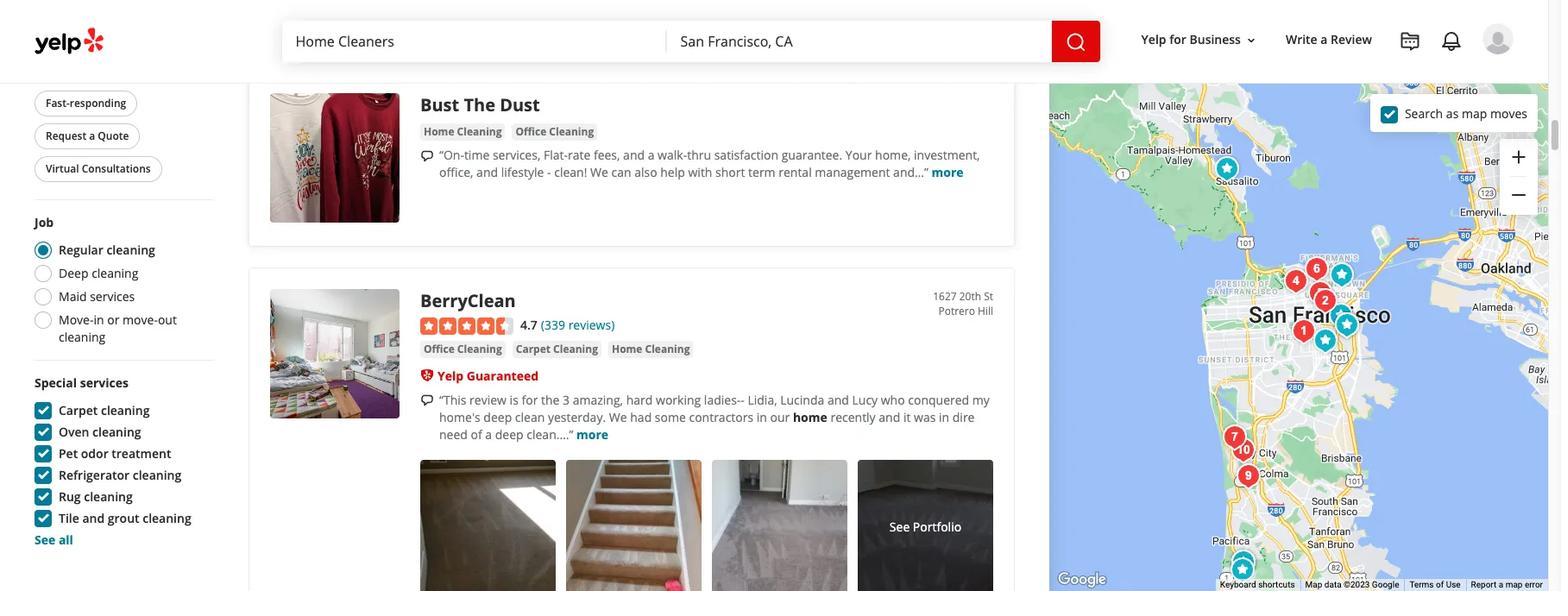 Task type: locate. For each thing, give the bounding box(es) containing it.
clean
[[515, 409, 545, 425]]

tile
[[59, 511, 79, 528]]

1 horizontal spatial we
[[609, 409, 627, 425]]

home for right home cleaning link
[[612, 342, 643, 356]]

home cleaning up the "on-
[[424, 124, 502, 139]]

3
[[563, 392, 570, 408]]

0 horizontal spatial group
[[29, 376, 214, 550]]

1 horizontal spatial none field
[[681, 32, 1038, 51]]

office cleaning up flat-
[[516, 124, 594, 139]]

office cleaning link up flat-
[[512, 123, 598, 141]]

search as map moves
[[1406, 105, 1528, 121]]

0 horizontal spatial office
[[424, 342, 455, 356]]

amazing cleaning team image
[[1300, 252, 1335, 287]]

yelp up "this
[[438, 367, 464, 384]]

4.7 star rating image
[[420, 317, 514, 335]]

1 horizontal spatial home cleaning
[[612, 342, 690, 356]]

1 vertical spatial -
[[741, 392, 745, 408]]

carpet for carpet cleaning
[[516, 342, 551, 356]]

0 horizontal spatial home cleaning
[[424, 124, 502, 139]]

1 horizontal spatial -
[[741, 392, 745, 408]]

yelp guaranteed button up review
[[438, 367, 539, 384]]

management
[[815, 164, 891, 180]]

home cleaning button up the "on-
[[420, 123, 505, 141]]

office cleaning down 4.7 star rating image
[[424, 342, 502, 356]]

review
[[1331, 31, 1373, 48]]

services for special services
[[80, 376, 129, 392]]

map right as
[[1463, 105, 1488, 121]]

1 horizontal spatial more link
[[932, 164, 964, 180]]

cleaning up working
[[645, 342, 690, 356]]

office up services,
[[516, 124, 547, 139]]

sunshine house cleaning services image
[[1304, 276, 1338, 311]]

None field
[[296, 32, 653, 51], [681, 32, 1038, 51]]

in down lidia,
[[757, 409, 767, 425]]

more link down yesterday.
[[577, 426, 609, 443]]

0 horizontal spatial yelp guaranteed button
[[35, 25, 161, 52]]

1 16 speech v2 image from the top
[[420, 149, 434, 163]]

investment,
[[914, 147, 980, 163]]

1 vertical spatial we
[[609, 409, 627, 425]]

services inside option group
[[90, 289, 135, 306]]

fast-
[[46, 97, 70, 111]]

carpet inside group
[[59, 403, 98, 420]]

iconyelpguaranteedbadgesmall image
[[420, 369, 434, 383], [420, 369, 434, 383]]

1 horizontal spatial for
[[1170, 31, 1187, 48]]

0 horizontal spatial map
[[1463, 105, 1488, 121]]

a inside "on-time services, flat-rate fees, and a walk-thru satisfaction guarantee. your home, investment, office, and lifestyle - clean! we can also help with short term rental management and…"
[[648, 147, 655, 163]]

potrero
[[939, 304, 976, 319]]

grout
[[108, 511, 140, 528]]

0 vertical spatial yelp guaranteed
[[66, 31, 150, 45]]

0 vertical spatial yelp guaranteed button
[[35, 25, 161, 52]]

time
[[464, 147, 490, 163]]

for right is
[[522, 392, 538, 408]]

cleaning up time
[[457, 124, 502, 139]]

- inside "on-time services, flat-rate fees, and a walk-thru satisfaction guarantee. your home, investment, office, and lifestyle - clean! we can also help with short term rental management and…"
[[547, 164, 551, 180]]

services up 'carpet cleaning'
[[80, 376, 129, 392]]

60 locals recently requested a quote
[[437, 13, 612, 27]]

office cleaning button
[[512, 123, 598, 141], [420, 341, 506, 358]]

in inside "this review is for the 3 amazing, hard working ladies-- lidia, lucinda and lucy who conquered my home's deep clean yesterday. we had some contractors in our
[[757, 409, 767, 425]]

we left had
[[609, 409, 627, 425]]

request a quote
[[46, 130, 129, 144]]

can
[[612, 164, 632, 180]]

0 vertical spatial home cleaning button
[[420, 123, 505, 141]]

0 horizontal spatial office cleaning
[[424, 342, 502, 356]]

16 speech v2 image
[[420, 149, 434, 163], [420, 394, 434, 408]]

sparkling clean pro image
[[1309, 284, 1343, 319]]

cleaning for the right office cleaning link
[[549, 124, 594, 139]]

and inside "this review is for the 3 amazing, hard working ladies-- lidia, lucinda and lucy who conquered my home's deep clean yesterday. we had some contractors in our
[[828, 392, 850, 408]]

1 vertical spatial deep
[[495, 426, 524, 443]]

0 vertical spatial office cleaning
[[516, 124, 594, 139]]

bust the dust image
[[270, 93, 400, 223]]

0 vertical spatial map
[[1463, 105, 1488, 121]]

cleaning up pet odor treatment
[[92, 425, 141, 441]]

1 none field from the left
[[296, 32, 653, 51]]

report
[[1472, 580, 1497, 590]]

responding
[[70, 97, 126, 111]]

home
[[424, 124, 455, 139], [612, 342, 643, 356]]

0 horizontal spatial we
[[591, 164, 609, 180]]

get pricing & availability button
[[794, 0, 994, 29]]

yelp right the 16 yelp guaranteed v2 image
[[66, 31, 88, 45]]

cleaning down move-
[[59, 330, 106, 346]]

(339 reviews) link
[[541, 315, 615, 334]]

recently up find text box
[[481, 13, 520, 27]]

map for moves
[[1463, 105, 1488, 121]]

cleaning down (339 reviews)
[[554, 342, 598, 356]]

cleaning up rate
[[549, 124, 594, 139]]

0 horizontal spatial none field
[[296, 32, 653, 51]]

green clean team image
[[1454, 98, 1489, 132]]

0 horizontal spatial carpet
[[59, 403, 98, 420]]

more down investment,
[[932, 164, 964, 180]]

cleaning inside 'move-in or move-out cleaning'
[[59, 330, 106, 346]]

and down rug cleaning
[[82, 511, 105, 528]]

office cleaning button up flat-
[[512, 123, 598, 141]]

1 horizontal spatial office
[[516, 124, 547, 139]]

consultations
[[82, 162, 151, 177]]

moves
[[1491, 105, 1528, 121]]

cleaning right grout
[[143, 511, 191, 528]]

home cleaning button up hard
[[609, 341, 694, 358]]

yelp inside button
[[66, 31, 88, 45]]

recently inside recently and it was in dire need of a deep clean.…"
[[831, 409, 876, 425]]

recently down lucy
[[831, 409, 876, 425]]

1 vertical spatial map
[[1506, 580, 1523, 590]]

home
[[793, 409, 828, 425]]

1 vertical spatial office cleaning link
[[420, 341, 506, 358]]

cleaning up deep cleaning
[[107, 243, 155, 259]]

for inside "this review is for the 3 amazing, hard working ladies-- lidia, lucinda and lucy who conquered my home's deep clean yesterday. we had some contractors in our
[[522, 392, 538, 408]]

1 horizontal spatial see
[[890, 519, 910, 535]]

request a quote button
[[35, 124, 140, 150]]

0 horizontal spatial yelp
[[66, 31, 88, 45]]

and left it
[[879, 409, 901, 425]]

the
[[541, 392, 560, 408]]

office cleaning button down 4.7 star rating image
[[420, 341, 506, 358]]

1 vertical spatial home cleaning
[[612, 342, 690, 356]]

it
[[904, 409, 911, 425]]

cleaning down 4.7 star rating image
[[457, 342, 502, 356]]

cleaning down treatment
[[133, 468, 182, 484]]

1 horizontal spatial home
[[612, 342, 643, 356]]

0 vertical spatial office
[[516, 124, 547, 139]]

in inside recently and it was in dire need of a deep clean.…"
[[939, 409, 950, 425]]

map region
[[974, 0, 1562, 591]]

1 vertical spatial office cleaning button
[[420, 341, 506, 358]]

1 horizontal spatial of
[[1437, 580, 1445, 590]]

1 vertical spatial office
[[424, 342, 455, 356]]

0 horizontal spatial -
[[547, 164, 551, 180]]

0 vertical spatial of
[[471, 426, 482, 443]]

0 horizontal spatial of
[[471, 426, 482, 443]]

fast-responding
[[46, 97, 126, 111]]

0 vertical spatial recently
[[481, 13, 520, 27]]

we
[[591, 164, 609, 180], [609, 409, 627, 425]]

deep
[[484, 409, 512, 425], [495, 426, 524, 443]]

0 vertical spatial -
[[547, 164, 551, 180]]

in
[[94, 313, 104, 329], [757, 409, 767, 425], [939, 409, 950, 425]]

google image
[[1054, 569, 1111, 591]]

terms of use
[[1410, 580, 1461, 590]]

"this
[[439, 392, 467, 408]]

1 vertical spatial guaranteed
[[467, 367, 539, 384]]

pet odor treatment
[[59, 446, 171, 463]]

see left portfolio
[[890, 519, 910, 535]]

office cleaning
[[516, 124, 594, 139], [424, 342, 502, 356]]

yelp guaranteed button
[[35, 25, 161, 52], [438, 367, 539, 384]]

more
[[932, 164, 964, 180], [577, 426, 609, 443]]

0 vertical spatial guaranteed
[[91, 31, 150, 45]]

16 speech v2 image left "this
[[420, 394, 434, 408]]

and inside group
[[82, 511, 105, 528]]

of right "need"
[[471, 426, 482, 443]]

2 horizontal spatial yelp
[[1142, 31, 1167, 48]]

1 horizontal spatial carpet
[[516, 342, 551, 356]]

ladies-
[[704, 392, 741, 408]]

home up the "on-
[[424, 124, 455, 139]]

1 vertical spatial yelp guaranteed button
[[438, 367, 539, 384]]

services
[[90, 289, 135, 306], [80, 376, 129, 392]]

guarantee.
[[782, 147, 843, 163]]

1 vertical spatial home
[[612, 342, 643, 356]]

&
[[889, 0, 899, 20]]

cleaning down regular cleaning
[[92, 266, 138, 282]]

cleaning for deep cleaning
[[92, 266, 138, 282]]

yelp
[[66, 31, 88, 45], [1142, 31, 1167, 48], [438, 367, 464, 384]]

1 horizontal spatial in
[[757, 409, 767, 425]]

0 horizontal spatial for
[[522, 392, 538, 408]]

cleaning up oven cleaning
[[101, 403, 150, 420]]

carpet down 4.7
[[516, 342, 551, 356]]

of inside recently and it was in dire need of a deep clean.…"
[[471, 426, 482, 443]]

0 vertical spatial office cleaning button
[[512, 123, 598, 141]]

group containing special services
[[29, 376, 214, 550]]

(339
[[541, 317, 566, 333]]

services inside group
[[80, 376, 129, 392]]

1 vertical spatial group
[[29, 376, 214, 550]]

carpet up oven
[[59, 403, 98, 420]]

home down reviews)
[[612, 342, 643, 356]]

1 vertical spatial recently
[[831, 409, 876, 425]]

1 horizontal spatial recently
[[831, 409, 876, 425]]

4.7
[[521, 317, 538, 333]]

deep inside recently and it was in dire need of a deep clean.…"
[[495, 426, 524, 443]]

a inside recently and it was in dire need of a deep clean.…"
[[486, 426, 492, 443]]

1 vertical spatial more
[[577, 426, 609, 443]]

as
[[1447, 105, 1459, 121]]

home cleaning link up hard
[[609, 341, 694, 358]]

1 vertical spatial for
[[522, 392, 538, 408]]

16 speech v2 image left the "on-
[[420, 149, 434, 163]]

0 vertical spatial deep
[[484, 409, 512, 425]]

Find text field
[[296, 32, 653, 51]]

map
[[1463, 105, 1488, 121], [1506, 580, 1523, 590]]

business
[[1190, 31, 1242, 48]]

1 horizontal spatial office cleaning
[[516, 124, 594, 139]]

map left error
[[1506, 580, 1523, 590]]

0 vertical spatial office cleaning link
[[512, 123, 598, 141]]

0 vertical spatial we
[[591, 164, 609, 180]]

0 vertical spatial for
[[1170, 31, 1187, 48]]

services up "or"
[[90, 289, 135, 306]]

None search field
[[282, 21, 1104, 62]]

cleaning for rug cleaning
[[84, 490, 133, 506]]

0 horizontal spatial more link
[[577, 426, 609, 443]]

home cleaning for home cleaning button to the top
[[424, 124, 502, 139]]

yelp for business
[[1142, 31, 1242, 48]]

office cleaning link
[[512, 123, 598, 141], [420, 341, 506, 358]]

regular cleaning
[[59, 243, 155, 259]]

0 horizontal spatial home cleaning button
[[420, 123, 505, 141]]

more down yesterday.
[[577, 426, 609, 443]]

0 horizontal spatial guaranteed
[[91, 31, 150, 45]]

see portfolio
[[890, 519, 962, 535]]

ag pro cleaning image
[[1325, 258, 1360, 293]]

1 vertical spatial yelp guaranteed
[[438, 367, 539, 384]]

1 horizontal spatial yelp guaranteed button
[[438, 367, 539, 384]]

and left lucy
[[828, 392, 850, 408]]

carpet inside 'carpet cleaning' button
[[516, 342, 551, 356]]

in inside 'move-in or move-out cleaning'
[[94, 313, 104, 329]]

oven cleaning
[[59, 425, 141, 441]]

cleaning for carpet cleaning
[[101, 403, 150, 420]]

in down conquered
[[939, 409, 950, 425]]

map
[[1306, 580, 1323, 590]]

a inside button
[[89, 130, 95, 144]]

see portfolio link
[[858, 460, 994, 591]]

had
[[631, 409, 652, 425]]

we down fees,
[[591, 164, 609, 180]]

in left "or"
[[94, 313, 104, 329]]

home cleaning link
[[420, 123, 505, 141], [609, 341, 694, 358]]

see left all
[[35, 533, 55, 549]]

0 horizontal spatial home
[[424, 124, 455, 139]]

option group
[[29, 215, 214, 347]]

quote
[[98, 130, 129, 144]]

yelp guaranteed right the 16 yelp guaranteed v2 image
[[66, 31, 150, 45]]

0 vertical spatial services
[[90, 289, 135, 306]]

0 horizontal spatial see
[[35, 533, 55, 549]]

help
[[661, 164, 685, 180]]

guaranteed right the 16 yelp guaranteed v2 image
[[91, 31, 150, 45]]

terms
[[1410, 580, 1435, 590]]

office cleaning button for office cleaning link to the left
[[420, 341, 506, 358]]

0 vertical spatial home cleaning
[[424, 124, 502, 139]]

projects image
[[1400, 31, 1421, 52]]

1 horizontal spatial office cleaning button
[[512, 123, 598, 141]]

1 vertical spatial home cleaning button
[[609, 341, 694, 358]]

0 vertical spatial more
[[932, 164, 964, 180]]

cleaning
[[457, 124, 502, 139], [549, 124, 594, 139], [457, 342, 502, 356], [554, 342, 598, 356], [645, 342, 690, 356]]

office down 4.7 star rating image
[[424, 342, 455, 356]]

4.7 link
[[521, 315, 538, 334]]

office cleaning for office cleaning link to the left office cleaning button
[[424, 342, 502, 356]]

keyboard
[[1221, 580, 1257, 590]]

green cleaning sf image
[[1227, 546, 1261, 580], [1227, 546, 1261, 580]]

of left use
[[1437, 580, 1445, 590]]

carpet for carpet cleaning
[[59, 403, 98, 420]]

cleaning down refrigerator cleaning
[[84, 490, 133, 506]]

1 horizontal spatial home cleaning link
[[609, 341, 694, 358]]

1 horizontal spatial home cleaning button
[[609, 341, 694, 358]]

deep down review
[[484, 409, 512, 425]]

2 none field from the left
[[681, 32, 1038, 51]]

0 horizontal spatial office cleaning button
[[420, 341, 506, 358]]

1 vertical spatial more link
[[577, 426, 609, 443]]

1 horizontal spatial yelp guaranteed
[[438, 367, 539, 384]]

0 vertical spatial 16 speech v2 image
[[420, 149, 434, 163]]

0 vertical spatial carpet
[[516, 342, 551, 356]]

©2023
[[1344, 580, 1371, 590]]

deep
[[59, 266, 88, 282]]

for left the business
[[1170, 31, 1187, 48]]

use
[[1447, 580, 1461, 590]]

home cleaning link up the "on-
[[420, 123, 505, 141]]

more link down investment,
[[932, 164, 964, 180]]

0 horizontal spatial more
[[577, 426, 609, 443]]

regular
[[59, 243, 103, 259]]

yelp guaranteed button up responding
[[35, 25, 161, 52]]

0 horizontal spatial recently
[[481, 13, 520, 27]]

"on-time services, flat-rate fees, and a walk-thru satisfaction guarantee. your home, investment, office, and lifestyle - clean! we can also help with short term rental management and…"
[[439, 147, 980, 180]]

hard
[[627, 392, 653, 408]]

1 vertical spatial home cleaning link
[[609, 341, 694, 358]]

2 horizontal spatial in
[[939, 409, 950, 425]]

1 vertical spatial carpet
[[59, 403, 98, 420]]

- down flat-
[[547, 164, 551, 180]]

office cleaning link down 4.7 star rating image
[[420, 341, 506, 358]]

2 16 speech v2 image from the top
[[420, 394, 434, 408]]

16 speech v2 image for "on-
[[420, 149, 434, 163]]

0 vertical spatial home cleaning link
[[420, 123, 505, 141]]

carpet cleaning
[[516, 342, 598, 356]]

1 horizontal spatial map
[[1506, 580, 1523, 590]]

0 vertical spatial home
[[424, 124, 455, 139]]

guaranteed up is
[[467, 367, 539, 384]]

none field down locals in the left of the page
[[296, 32, 653, 51]]

- left lidia,
[[741, 392, 745, 408]]

refrigerator cleaning
[[59, 468, 182, 484]]

home cleaning up hard
[[612, 342, 690, 356]]

1 horizontal spatial group
[[1501, 139, 1539, 215]]

0 vertical spatial group
[[1501, 139, 1539, 215]]

cleaning
[[107, 243, 155, 259], [92, 266, 138, 282], [59, 330, 106, 346], [101, 403, 150, 420], [92, 425, 141, 441], [133, 468, 182, 484], [84, 490, 133, 506], [143, 511, 191, 528]]

pet
[[59, 446, 78, 463]]

none field down pricing
[[681, 32, 1038, 51]]

1 vertical spatial 16 speech v2 image
[[420, 394, 434, 408]]

deep down clean
[[495, 426, 524, 443]]

jmb cleaning services image
[[1211, 152, 1245, 186]]

yelp guaranteed up review
[[438, 367, 539, 384]]

berryclean image
[[270, 289, 400, 419], [1331, 308, 1365, 343], [1331, 308, 1365, 343]]

1 vertical spatial services
[[80, 376, 129, 392]]

yelp left the business
[[1142, 31, 1167, 48]]

lucy
[[853, 392, 878, 408]]

1 vertical spatial office cleaning
[[424, 342, 502, 356]]

0 horizontal spatial in
[[94, 313, 104, 329]]

group
[[1501, 139, 1539, 215], [29, 376, 214, 550]]



Task type: describe. For each thing, give the bounding box(es) containing it.
home cleaning for the right home cleaning button
[[612, 342, 690, 356]]

was
[[914, 409, 936, 425]]

write a review
[[1286, 31, 1373, 48]]

recently and it was in dire need of a deep clean.…"
[[439, 409, 975, 443]]

cleaning for carpet cleaning link
[[554, 342, 598, 356]]

see for see portfolio
[[890, 519, 910, 535]]

cleaning glow image
[[1324, 299, 1359, 333]]

none field near
[[681, 32, 1038, 51]]

and up also
[[623, 147, 645, 163]]

for inside 'button'
[[1170, 31, 1187, 48]]

office for office cleaning link to the left
[[424, 342, 455, 356]]

16 yelp guaranteed v2 image
[[46, 32, 60, 46]]

see for see all
[[35, 533, 55, 549]]

berryclean
[[420, 289, 516, 313]]

option group containing job
[[29, 215, 214, 347]]

cleaning for refrigerator cleaning
[[133, 468, 182, 484]]

keyboard shortcuts
[[1221, 580, 1296, 590]]

treatment
[[112, 446, 171, 463]]

1 horizontal spatial guaranteed
[[467, 367, 539, 384]]

data
[[1325, 580, 1342, 590]]

office,
[[439, 164, 474, 180]]

satisfaction
[[715, 147, 779, 163]]

all
[[59, 533, 73, 549]]

need
[[439, 426, 468, 443]]

guaranteed inside yelp guaranteed button
[[91, 31, 150, 45]]

error
[[1526, 580, 1544, 590]]

zoom in image
[[1509, 147, 1530, 167]]

is
[[510, 392, 519, 408]]

Near text field
[[681, 32, 1038, 51]]

who
[[881, 392, 905, 408]]

services for maid services
[[90, 289, 135, 306]]

services,
[[493, 147, 541, 163]]

rug cleaning
[[59, 490, 133, 506]]

16 chevron down v2 image
[[1245, 33, 1259, 47]]

deep inside "this review is for the 3 amazing, hard working ladies-- lidia, lucinda and lucy who conquered my home's deep clean yesterday. we had some contractors in our
[[484, 409, 512, 425]]

carpet cleaning link
[[513, 341, 602, 358]]

short
[[716, 164, 746, 180]]

map data ©2023 google
[[1306, 580, 1400, 590]]

office cleaning button for the right office cleaning link
[[512, 123, 598, 141]]

1 vertical spatial of
[[1437, 580, 1445, 590]]

my
[[973, 392, 990, 408]]

dust
[[500, 93, 540, 117]]

alves cleaning image
[[1287, 314, 1322, 349]]

office cleaning for office cleaning button for the right office cleaning link
[[516, 124, 594, 139]]

cleaning for regular cleaning
[[107, 243, 155, 259]]

report a map error
[[1472, 580, 1544, 590]]

and inside recently and it was in dire need of a deep clean.…"
[[879, 409, 901, 425]]

clean!
[[554, 164, 587, 180]]

0 horizontal spatial yelp guaranteed
[[66, 31, 150, 45]]

with
[[689, 164, 713, 180]]

write
[[1286, 31, 1318, 48]]

conquered
[[909, 392, 970, 408]]

60
[[437, 13, 449, 27]]

ana's cleaning services image
[[1280, 264, 1314, 299]]

thru
[[687, 147, 711, 163]]

virtual
[[46, 162, 79, 177]]

get pricing & availability
[[811, 0, 977, 20]]

search
[[1406, 105, 1444, 121]]

hill
[[978, 304, 994, 319]]

rate
[[568, 147, 591, 163]]

request
[[46, 130, 86, 144]]

bust the dust image
[[1226, 553, 1261, 588]]

home,
[[876, 147, 911, 163]]

pricing
[[838, 0, 885, 20]]

odor
[[81, 446, 109, 463]]

keyboard shortcuts button
[[1221, 579, 1296, 591]]

lifestyle
[[501, 164, 544, 180]]

user actions element
[[1128, 22, 1539, 128]]

- inside "this review is for the 3 amazing, hard working ladies-- lidia, lucinda and lucy who conquered my home's deep clean yesterday. we had some contractors in our
[[741, 392, 745, 408]]

job
[[35, 215, 54, 231]]

shortcuts
[[1259, 580, 1296, 590]]

lotus cleaning services image
[[1548, 243, 1562, 278]]

16 speech v2 image for "this
[[420, 394, 434, 408]]

1 horizontal spatial office cleaning link
[[512, 123, 598, 141]]

locals
[[452, 13, 479, 27]]

deep cleaning
[[59, 266, 138, 282]]

we inside "on-time services, flat-rate fees, and a walk-thru satisfaction guarantee. your home, investment, office, and lifestyle - clean! we can also help with short term rental management and…"
[[591, 164, 609, 180]]

lidia,
[[748, 392, 778, 408]]

yesterday.
[[548, 409, 606, 425]]

office for the right office cleaning link
[[516, 124, 547, 139]]

your
[[846, 147, 872, 163]]

st
[[984, 289, 994, 304]]

the
[[464, 93, 496, 117]]

dire
[[953, 409, 975, 425]]

0 vertical spatial more link
[[932, 164, 964, 180]]

"on-
[[439, 147, 464, 163]]

maid services
[[59, 289, 135, 306]]

home's
[[439, 409, 481, 425]]

bust
[[420, 93, 460, 117]]

requested
[[523, 13, 572, 27]]

also
[[635, 164, 658, 180]]

move-
[[59, 313, 94, 329]]

search image
[[1066, 32, 1087, 52]]

special services
[[35, 376, 129, 392]]

notifications image
[[1442, 31, 1463, 52]]

berryclean link
[[420, 289, 516, 313]]

carpet cleaning button
[[513, 341, 602, 358]]

cleaning for oven cleaning
[[92, 425, 141, 441]]

walk-
[[658, 147, 687, 163]]

16 trending v2 image
[[420, 13, 434, 27]]

rental
[[779, 164, 812, 180]]

write a review link
[[1280, 25, 1380, 56]]

0 horizontal spatial home cleaning link
[[420, 123, 505, 141]]

1 horizontal spatial more
[[932, 164, 964, 180]]

report a map error link
[[1472, 580, 1544, 590]]

1627 20th st potrero hill
[[933, 289, 994, 319]]

special
[[35, 376, 77, 392]]

(339 reviews)
[[541, 317, 615, 333]]

map for error
[[1506, 580, 1523, 590]]

zoom out image
[[1509, 185, 1530, 206]]

fast-responding button
[[35, 92, 137, 117]]

cleaning for office cleaning link to the left
[[457, 342, 502, 356]]

richyelle's cleaning image
[[1218, 420, 1253, 455]]

contractors
[[689, 409, 754, 425]]

and down time
[[477, 164, 498, 180]]

portfolio
[[913, 519, 962, 535]]

reviews)
[[569, 317, 615, 333]]

angel's cleaning services image
[[1309, 324, 1343, 358]]

home for leftmost home cleaning link
[[424, 124, 455, 139]]

nolan p. image
[[1483, 23, 1514, 54]]

victory's cleaning services image
[[1227, 433, 1261, 468]]

clean.…"
[[527, 426, 574, 443]]

we inside "this review is for the 3 amazing, hard working ladies-- lidia, lucinda and lucy who conquered my home's deep clean yesterday. we had some contractors in our
[[609, 409, 627, 425]]

1 horizontal spatial yelp
[[438, 367, 464, 384]]

yelp inside 'button'
[[1142, 31, 1167, 48]]

bust the dust
[[420, 93, 540, 117]]

or
[[107, 313, 120, 329]]

none field find
[[296, 32, 653, 51]]

loany's deep cleaning service image
[[1232, 459, 1267, 494]]

move-
[[123, 313, 158, 329]]

see all
[[35, 533, 73, 549]]

tile and grout cleaning
[[59, 511, 191, 528]]

0 horizontal spatial office cleaning link
[[420, 341, 506, 358]]



Task type: vqa. For each thing, say whether or not it's contained in the screenshot.
Outdoor seating 16 checkmark v2 icon
no



